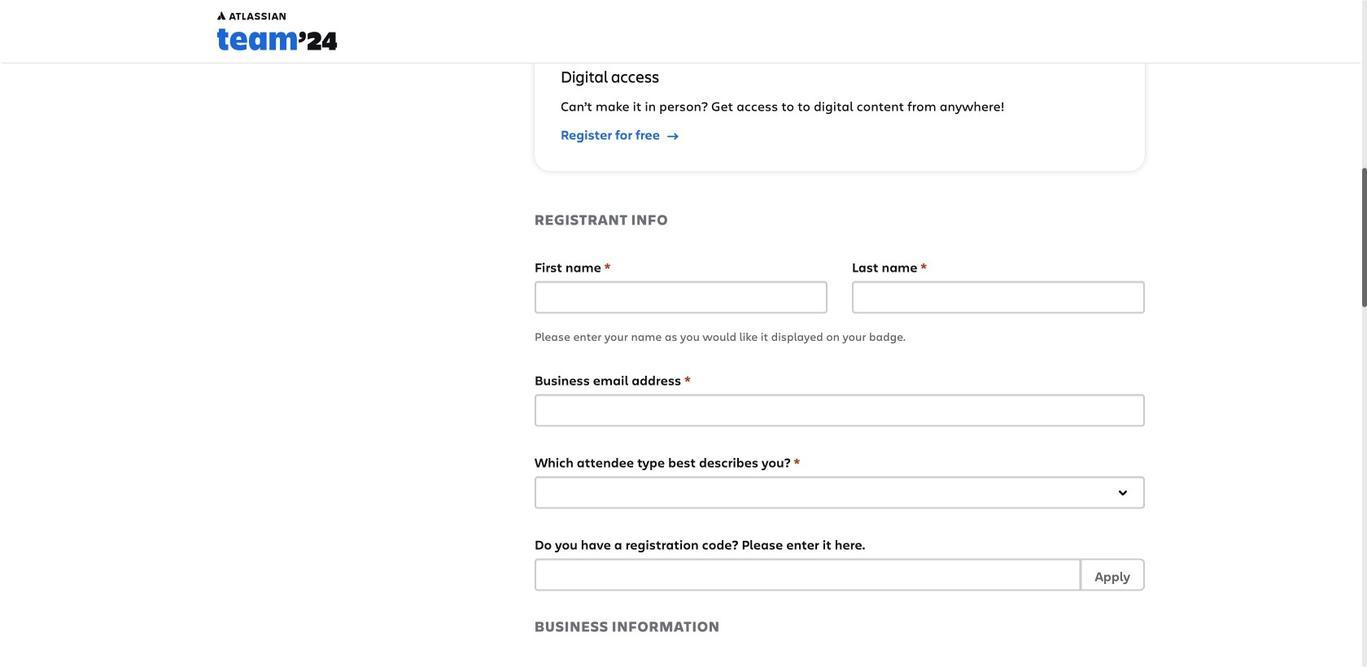 Task type: describe. For each thing, give the bounding box(es) containing it.
team '24 image
[[217, 11, 338, 57]]



Task type: vqa. For each thing, say whether or not it's contained in the screenshot.
"arrow right" icon
yes



Task type: locate. For each thing, give the bounding box(es) containing it.
None text field
[[852, 281, 1145, 314], [535, 559, 1082, 591], [852, 281, 1145, 314], [535, 559, 1082, 591]]

None text field
[[535, 281, 828, 314]]

None email field
[[535, 394, 1145, 427]]

arrow right image
[[667, 128, 679, 141]]



